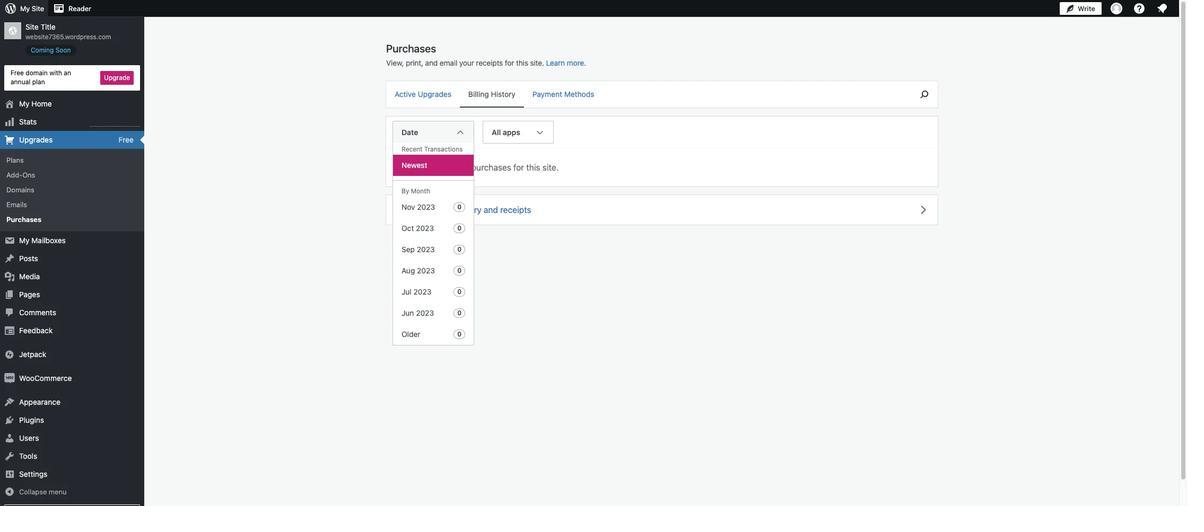 Task type: vqa. For each thing, say whether or not it's contained in the screenshot.
Sep
yes



Task type: locate. For each thing, give the bounding box(es) containing it.
receipts
[[476, 58, 503, 67], [500, 205, 531, 215]]

my mailboxes link
[[0, 232, 144, 250]]

my profile image
[[1111, 3, 1123, 14]]

apps
[[503, 128, 520, 137]]

1 vertical spatial site.
[[543, 163, 559, 172]]

woocommerce
[[19, 374, 72, 383]]

and right history
[[484, 205, 498, 215]]

stats
[[19, 117, 37, 126]]

for up history
[[505, 58, 514, 67]]

0 vertical spatial my
[[20, 4, 30, 13]]

this left "learn more" link at top left
[[516, 58, 528, 67]]

1 vertical spatial purchases
[[6, 216, 41, 224]]

aug 2023
[[402, 266, 435, 275]]

free for free domain with an annual plan
[[11, 69, 24, 77]]

2 0 from the top
[[458, 224, 462, 232]]

site
[[32, 4, 44, 13], [25, 22, 39, 31]]

0 horizontal spatial upgrades
[[19, 135, 53, 144]]

domain
[[26, 69, 48, 77]]

site.
[[530, 58, 544, 67], [543, 163, 559, 172]]

purchases for purchases
[[6, 216, 41, 224]]

6 0 from the top
[[458, 309, 462, 317]]

jun 2023
[[402, 309, 434, 318]]

1 0 from the top
[[458, 203, 462, 211]]

free up annual plan
[[11, 69, 24, 77]]

img image inside 'jetpack' link
[[4, 349, 15, 360]]

1 vertical spatial my
[[19, 99, 29, 108]]

0 vertical spatial free
[[11, 69, 24, 77]]

3 0 from the top
[[458, 246, 462, 254]]

purchases link
[[0, 212, 144, 227]]

recent transactions
[[402, 145, 463, 153]]

0 for nov 2023
[[458, 203, 462, 211]]

2023 right jun
[[416, 309, 434, 318]]

emails link
[[0, 197, 144, 212]]

learn more link
[[546, 58, 584, 67]]

5 0 from the top
[[458, 288, 462, 296]]

my home
[[19, 99, 52, 108]]

0 vertical spatial img image
[[4, 349, 15, 360]]

view all billing history and receipts
[[399, 205, 531, 215]]

img image inside woocommerce "link"
[[4, 373, 15, 384]]

plugins
[[19, 416, 44, 425]]

2023 for jun 2023
[[416, 309, 434, 318]]

0 for jul 2023
[[458, 288, 462, 296]]

comments link
[[0, 304, 144, 322]]

img image
[[4, 349, 15, 360], [4, 373, 15, 384]]

1 vertical spatial upgrades
[[19, 135, 53, 144]]

help image
[[1133, 2, 1146, 15]]

1 horizontal spatial upgrades
[[418, 90, 452, 99]]

view,
[[386, 58, 404, 67]]

sep 2023
[[402, 245, 435, 254]]

highest hourly views 0 image
[[90, 120, 140, 127]]

website7365.wordpress.com
[[25, 33, 111, 41]]

none search field inside the purchases main content
[[912, 81, 938, 108]]

1 img image from the top
[[4, 349, 15, 360]]

this
[[516, 58, 528, 67], [526, 163, 540, 172]]

upgrades down stats
[[19, 135, 53, 144]]

2023 for sep 2023
[[417, 245, 435, 254]]

and right print,
[[425, 58, 438, 67]]

woocommerce link
[[0, 370, 144, 388]]

img image left woocommerce
[[4, 373, 15, 384]]

1 vertical spatial receipts
[[500, 205, 531, 215]]

for inside purchases view, print, and email your receipts for this site. learn more .
[[505, 58, 514, 67]]

menu
[[386, 81, 906, 108]]

1 vertical spatial site
[[25, 22, 39, 31]]

purchases up print,
[[386, 42, 436, 55]]

collapse
[[19, 488, 47, 496]]

0 vertical spatial and
[[425, 58, 438, 67]]

my inside my mailboxes link
[[19, 236, 29, 245]]

my site link
[[0, 0, 48, 17]]

0 for sep 2023
[[458, 246, 462, 254]]

month
[[411, 187, 430, 195]]

1 horizontal spatial purchases
[[386, 42, 436, 55]]

for right the purchases
[[514, 163, 524, 172]]

purchases down emails
[[6, 216, 41, 224]]

appearance link
[[0, 393, 144, 412]]

0 vertical spatial purchases
[[386, 42, 436, 55]]

appearance
[[19, 398, 60, 407]]

active
[[395, 90, 416, 99]]

0 vertical spatial receipts
[[476, 58, 503, 67]]

print,
[[406, 58, 423, 67]]

2023 right sep
[[417, 245, 435, 254]]

site up title at the left top of page
[[32, 4, 44, 13]]

all apps button
[[483, 121, 554, 177]]

this inside purchases view, print, and email your receipts for this site. learn more .
[[516, 58, 528, 67]]

7 0 from the top
[[458, 331, 462, 339]]

0 vertical spatial site
[[32, 4, 44, 13]]

1 horizontal spatial and
[[484, 205, 498, 215]]

made
[[436, 163, 457, 172]]

2 img image from the top
[[4, 373, 15, 384]]

0 for aug 2023
[[458, 267, 462, 275]]

0 vertical spatial site.
[[530, 58, 544, 67]]

purchases inside purchases view, print, and email your receipts for this site. learn more .
[[386, 42, 436, 55]]

0 horizontal spatial and
[[425, 58, 438, 67]]

1 vertical spatial this
[[526, 163, 540, 172]]

my for my mailboxes
[[19, 236, 29, 245]]

receipts inside purchases view, print, and email your receipts for this site. learn more .
[[476, 58, 503, 67]]

view all billing history and receipts link
[[386, 195, 938, 225]]

sep
[[402, 245, 415, 254]]

my
[[20, 4, 30, 13], [19, 99, 29, 108], [19, 236, 29, 245]]

2023 down month
[[417, 203, 435, 212]]

purchases main content
[[386, 42, 938, 346]]

stats link
[[0, 113, 144, 131]]

2023 right oct
[[416, 224, 434, 233]]

my left reader link at left
[[20, 4, 30, 13]]

free down highest hourly views 0 image
[[119, 135, 134, 144]]

reader link
[[48, 0, 95, 17]]

upgrades right active
[[418, 90, 452, 99]]

1 horizontal spatial free
[[119, 135, 134, 144]]

site title website7365.wordpress.com coming soon
[[25, 22, 111, 54]]

feedback link
[[0, 322, 144, 340]]

None search field
[[912, 81, 938, 108]]

0 vertical spatial this
[[516, 58, 528, 67]]

this right the purchases
[[526, 163, 540, 172]]

0 horizontal spatial free
[[11, 69, 24, 77]]

my inside my site link
[[20, 4, 30, 13]]

home
[[31, 99, 52, 108]]

menu containing active upgrades
[[386, 81, 906, 108]]

settings link
[[0, 466, 144, 484]]

0 vertical spatial for
[[505, 58, 514, 67]]

img image left jetpack
[[4, 349, 15, 360]]

purchases
[[386, 42, 436, 55], [6, 216, 41, 224]]

img image for jetpack
[[4, 349, 15, 360]]

billing history link
[[460, 81, 524, 107]]

pages link
[[0, 286, 144, 304]]

0 vertical spatial upgrades
[[418, 90, 452, 99]]

you have made no purchases for this site.
[[399, 163, 559, 172]]

all
[[420, 205, 428, 215]]

purchases inside purchases link
[[6, 216, 41, 224]]

4 0 from the top
[[458, 267, 462, 275]]

receipts right your
[[476, 58, 503, 67]]

site left title at the left top of page
[[25, 22, 39, 31]]

my up posts
[[19, 236, 29, 245]]

posts link
[[0, 250, 144, 268]]

nov 2023
[[402, 203, 435, 212]]

receipts right history
[[500, 205, 531, 215]]

2 vertical spatial my
[[19, 236, 29, 245]]

my left home
[[19, 99, 29, 108]]

tools link
[[0, 448, 144, 466]]

site inside site title website7365.wordpress.com coming soon
[[25, 22, 39, 31]]

payment methods link
[[524, 81, 603, 107]]

collapse menu link
[[0, 484, 144, 501]]

users
[[19, 434, 39, 443]]

free inside free domain with an annual plan
[[11, 69, 24, 77]]

and
[[425, 58, 438, 67], [484, 205, 498, 215]]

transactions
[[424, 145, 463, 153]]

0 horizontal spatial purchases
[[6, 216, 41, 224]]

2023
[[417, 203, 435, 212], [416, 224, 434, 233], [417, 245, 435, 254], [417, 266, 435, 275], [414, 288, 432, 297], [416, 309, 434, 318]]

2023 right aug
[[417, 266, 435, 275]]

img image for woocommerce
[[4, 373, 15, 384]]

billing
[[431, 205, 453, 215]]

1 vertical spatial img image
[[4, 373, 15, 384]]

1 vertical spatial free
[[119, 135, 134, 144]]

2023 right 'jul'
[[414, 288, 432, 297]]



Task type: describe. For each thing, give the bounding box(es) containing it.
site. inside purchases view, print, and email your receipts for this site. learn more .
[[530, 58, 544, 67]]

users link
[[0, 430, 144, 448]]

history
[[455, 205, 482, 215]]

feedback
[[19, 326, 53, 335]]

menu
[[49, 488, 67, 496]]

recent
[[402, 145, 423, 153]]

add-
[[6, 171, 22, 179]]

by
[[402, 187, 409, 195]]

jul 2023
[[402, 288, 432, 297]]

plans
[[6, 156, 24, 164]]

my site
[[20, 4, 44, 13]]

add-ons
[[6, 171, 35, 179]]

no
[[460, 163, 469, 172]]

active upgrades link
[[386, 81, 460, 107]]

date
[[402, 128, 418, 137]]

and inside purchases view, print, and email your receipts for this site. learn more .
[[425, 58, 438, 67]]

oct 2023
[[402, 224, 434, 233]]

2023 for oct 2023
[[416, 224, 434, 233]]

0 for oct 2023
[[458, 224, 462, 232]]

date list box
[[393, 143, 475, 346]]

methods
[[564, 90, 595, 99]]

aug
[[402, 266, 415, 275]]

1 vertical spatial and
[[484, 205, 498, 215]]

posts
[[19, 254, 38, 263]]

write link
[[1060, 0, 1102, 17]]

media
[[19, 272, 40, 281]]

history
[[491, 90, 516, 99]]

purchases
[[471, 163, 511, 172]]

emails
[[6, 201, 27, 209]]

my mailboxes
[[19, 236, 66, 245]]

receipts inside view all billing history and receipts link
[[500, 205, 531, 215]]

add-ons link
[[0, 168, 144, 183]]

0 for jun 2023
[[458, 309, 462, 317]]

domains link
[[0, 183, 144, 197]]

manage your notifications image
[[1156, 2, 1169, 15]]

your
[[459, 58, 474, 67]]

payment
[[533, 90, 562, 99]]

all
[[492, 128, 501, 137]]

tools
[[19, 452, 37, 461]]

older
[[402, 330, 421, 339]]

1 vertical spatial for
[[514, 163, 524, 172]]

purchases view, print, and email your receipts for this site. learn more .
[[386, 42, 586, 67]]

upgrades inside the purchases main content
[[418, 90, 452, 99]]

title
[[41, 22, 56, 31]]

2023 for nov 2023
[[417, 203, 435, 212]]

jul
[[402, 288, 412, 297]]

plugins link
[[0, 412, 144, 430]]

newest
[[402, 161, 427, 170]]

newest link
[[393, 155, 474, 176]]

jetpack link
[[0, 346, 144, 364]]

domains
[[6, 186, 34, 194]]

open search image
[[912, 88, 938, 101]]

an
[[64, 69, 71, 77]]

oct
[[402, 224, 414, 233]]

comments
[[19, 308, 56, 317]]

reader
[[69, 4, 91, 13]]

ons
[[22, 171, 35, 179]]

free for free
[[119, 135, 134, 144]]

active upgrades
[[395, 90, 452, 99]]

my for my site
[[20, 4, 30, 13]]

have
[[416, 163, 434, 172]]

2023 for aug 2023
[[417, 266, 435, 275]]

billing
[[469, 90, 489, 99]]

jun
[[402, 309, 414, 318]]

plans link
[[0, 153, 144, 168]]

learn more
[[546, 58, 584, 67]]

payment methods
[[533, 90, 595, 99]]

mailboxes
[[31, 236, 66, 245]]

nov
[[402, 203, 415, 212]]

coming
[[31, 46, 54, 54]]

settings
[[19, 470, 47, 479]]

write
[[1078, 4, 1096, 13]]

all apps
[[492, 128, 520, 137]]

.
[[584, 58, 586, 67]]

by month
[[402, 187, 430, 195]]

free domain with an annual plan
[[11, 69, 71, 86]]

pages
[[19, 290, 40, 299]]

0 for older
[[458, 331, 462, 339]]

purchases for purchases view, print, and email your receipts for this site. learn more .
[[386, 42, 436, 55]]

collapse menu
[[19, 488, 67, 496]]

email
[[440, 58, 458, 67]]

you
[[399, 163, 413, 172]]

jetpack
[[19, 350, 46, 359]]

view
[[399, 205, 418, 215]]

my for my home
[[19, 99, 29, 108]]

2023 for jul 2023
[[414, 288, 432, 297]]

menu inside the purchases main content
[[386, 81, 906, 108]]



